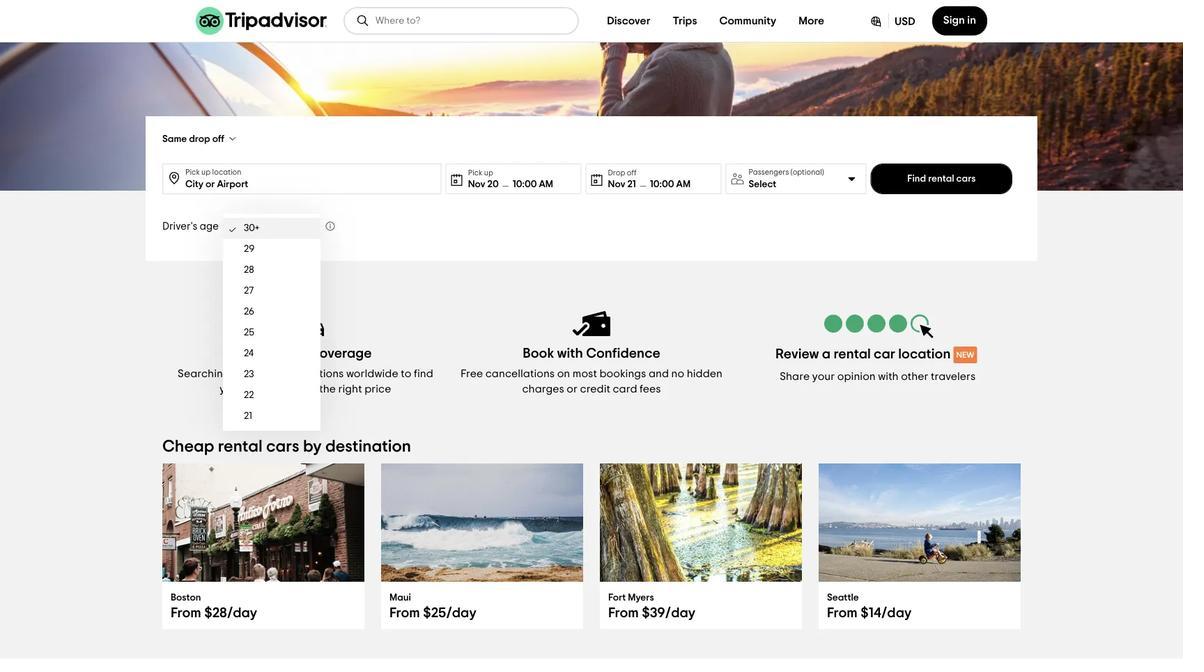 Task type: describe. For each thing, give the bounding box(es) containing it.
22
[[244, 391, 254, 401]]

28
[[244, 265, 254, 275]]

most
[[573, 369, 597, 380]]

1 the from the left
[[241, 384, 257, 395]]

tripadvisor image
[[196, 7, 327, 35]]

passengers (optional) select
[[749, 169, 824, 189]]

myers
[[628, 593, 654, 603]]

travelers
[[931, 371, 976, 383]]

find
[[907, 174, 926, 184]]

from for $28
[[171, 607, 201, 620]]

25
[[244, 328, 254, 338]]

$25
[[423, 607, 446, 620]]

driver's
[[162, 221, 197, 232]]

cancellations
[[485, 369, 555, 380]]

locations
[[296, 369, 344, 380]]

community
[[719, 15, 776, 26]]

pick up location
[[185, 169, 241, 176]]

credit
[[580, 384, 610, 395]]

cheap
[[162, 439, 214, 456]]

am for 21
[[676, 179, 691, 189]]

free
[[461, 369, 483, 380]]

2 right from the left
[[338, 384, 362, 395]]

search image
[[356, 14, 370, 28]]

book
[[523, 347, 554, 361]]

0 horizontal spatial off
[[212, 134, 224, 144]]

charges
[[522, 384, 564, 395]]

$14
[[861, 607, 881, 620]]

review
[[776, 348, 819, 362]]

seattle from $14 /day
[[827, 593, 912, 620]]

community button
[[708, 7, 788, 35]]

and
[[649, 369, 669, 380]]

worldwide
[[239, 347, 306, 361]]

hidden
[[687, 369, 723, 380]]

Search search field
[[376, 15, 567, 27]]

usd
[[895, 16, 915, 27]]

card
[[613, 384, 637, 395]]

age
[[200, 221, 219, 232]]

share your opinion with other travelers
[[780, 371, 976, 383]]

book with confidence
[[523, 347, 660, 361]]

$39
[[642, 607, 665, 620]]

pick for drop off
[[185, 169, 200, 176]]

in
[[967, 15, 976, 26]]

1 horizontal spatial off
[[627, 169, 637, 177]]

10:00 am for nov 20
[[513, 179, 553, 189]]

cars for cheap
[[266, 439, 299, 456]]

up for nov 21
[[484, 169, 493, 177]]

trips
[[673, 15, 697, 26]]

new
[[956, 351, 974, 360]]

drop off
[[608, 169, 637, 177]]

sign
[[943, 15, 965, 26]]

boston
[[171, 593, 201, 603]]

fort
[[608, 593, 626, 603]]

27
[[244, 286, 254, 296]]

find
[[414, 369, 433, 380]]

your
[[812, 371, 835, 383]]

pick up
[[468, 169, 493, 177]]

10:00 am for nov 21
[[650, 179, 691, 189]]

drop
[[189, 134, 210, 144]]

/day inside fort myers from $39 /day
[[665, 607, 696, 620]]

/day for $14
[[881, 607, 912, 620]]

to
[[401, 369, 411, 380]]

select
[[749, 179, 776, 189]]

more
[[799, 15, 824, 26]]

bookings
[[600, 369, 646, 380]]

maui from $25 /day
[[390, 593, 476, 620]]

trips button
[[662, 7, 708, 35]]

0 vertical spatial location
[[212, 169, 241, 176]]

find rental cars
[[907, 174, 976, 184]]

confidence
[[586, 347, 660, 361]]

worldwide coverage
[[239, 347, 372, 361]]

0 vertical spatial with
[[557, 347, 583, 361]]

rental for find rental cars
[[928, 174, 954, 184]]

discover button
[[596, 7, 662, 35]]

drop
[[608, 169, 625, 177]]

rental for cheap rental cars by destination
[[218, 439, 263, 456]]

/day for $28
[[227, 607, 257, 620]]

share
[[780, 371, 810, 383]]

1 vertical spatial 21
[[244, 412, 252, 422]]

cheap rental cars by destination
[[162, 439, 411, 456]]

seattle
[[827, 593, 859, 603]]

searching over 60,000 locations worldwide to find you the right car at the right price
[[178, 369, 433, 395]]

am for 20
[[539, 179, 553, 189]]

boston from $28 /day
[[171, 593, 257, 620]]

you
[[220, 384, 238, 395]]

worldwide
[[346, 369, 398, 380]]

destination
[[325, 439, 411, 456]]

fees
[[640, 384, 661, 395]]

2 the from the left
[[319, 384, 336, 395]]



Task type: locate. For each thing, give the bounding box(es) containing it.
review a rental car location new
[[776, 348, 974, 362]]

0 vertical spatial 20
[[487, 179, 499, 189]]

10:00 am right nov 20
[[513, 179, 553, 189]]

1 nov from the left
[[468, 179, 485, 189]]

rental up 'opinion'
[[834, 348, 871, 362]]

1 horizontal spatial car
[[874, 348, 895, 362]]

0 horizontal spatial pick
[[185, 169, 200, 176]]

up
[[201, 169, 211, 176], [484, 169, 493, 177]]

2 horizontal spatial rental
[[928, 174, 954, 184]]

on
[[557, 369, 570, 380]]

$28
[[204, 607, 227, 620]]

1 horizontal spatial cars
[[956, 174, 976, 184]]

10:00 am right nov 21
[[650, 179, 691, 189]]

sign in
[[943, 15, 976, 26]]

from down boston at bottom
[[171, 607, 201, 620]]

1 horizontal spatial with
[[878, 371, 899, 383]]

1 horizontal spatial am
[[676, 179, 691, 189]]

price
[[365, 384, 391, 395]]

1 horizontal spatial 10:00
[[650, 179, 674, 189]]

0 vertical spatial car
[[874, 348, 895, 362]]

off right drop
[[212, 134, 224, 144]]

/day inside seattle from $14 /day
[[881, 607, 912, 620]]

1 vertical spatial with
[[878, 371, 899, 383]]

0 horizontal spatial car
[[286, 384, 304, 395]]

1 horizontal spatial 21
[[627, 179, 636, 189]]

from
[[171, 607, 201, 620], [390, 607, 420, 620], [608, 607, 639, 620], [827, 607, 858, 620]]

find rental cars button
[[871, 164, 1012, 194]]

0 horizontal spatial location
[[212, 169, 241, 176]]

20 down pick up
[[487, 179, 499, 189]]

am
[[539, 179, 553, 189], [676, 179, 691, 189]]

up down drop
[[201, 169, 211, 176]]

maui
[[390, 593, 411, 603]]

pick
[[185, 169, 200, 176], [468, 169, 482, 177]]

with down review a rental car location new
[[878, 371, 899, 383]]

from for $25
[[390, 607, 420, 620]]

discover
[[607, 15, 650, 26]]

from down seattle
[[827, 607, 858, 620]]

sign in link
[[932, 6, 987, 36]]

0 horizontal spatial right
[[260, 384, 283, 395]]

1 am from the left
[[539, 179, 553, 189]]

opinion
[[837, 371, 876, 383]]

am right nov 20
[[539, 179, 553, 189]]

right down worldwide
[[338, 384, 362, 395]]

no
[[671, 369, 684, 380]]

or
[[567, 384, 578, 395]]

21 down 22
[[244, 412, 252, 422]]

up for drop off
[[201, 169, 211, 176]]

3 from from the left
[[608, 607, 639, 620]]

a
[[822, 348, 831, 362]]

nov 21
[[608, 179, 636, 189]]

City or Airport text field
[[185, 164, 435, 192]]

24
[[244, 349, 254, 359]]

car
[[874, 348, 895, 362], [286, 384, 304, 395]]

1 vertical spatial 20
[[244, 433, 255, 442]]

60,000
[[257, 369, 294, 380]]

right
[[260, 384, 283, 395], [338, 384, 362, 395]]

3 /day from the left
[[665, 607, 696, 620]]

am right nov 21
[[676, 179, 691, 189]]

20
[[487, 179, 499, 189], [244, 433, 255, 442]]

1 /day from the left
[[227, 607, 257, 620]]

26
[[244, 307, 254, 317]]

0 horizontal spatial 10:00
[[513, 179, 537, 189]]

nov 20
[[468, 179, 499, 189]]

2 10:00 from the left
[[650, 179, 674, 189]]

10:00 for 20
[[513, 179, 537, 189]]

0 horizontal spatial rental
[[218, 439, 263, 456]]

1 vertical spatial rental
[[834, 348, 871, 362]]

passengers
[[749, 169, 789, 176]]

by
[[303, 439, 322, 456]]

right down 60,000
[[260, 384, 283, 395]]

with up on
[[557, 347, 583, 361]]

/day inside the maui from $25 /day
[[446, 607, 476, 620]]

car up share your opinion with other travelers
[[874, 348, 895, 362]]

2 vertical spatial rental
[[218, 439, 263, 456]]

0 vertical spatial 21
[[627, 179, 636, 189]]

/day
[[227, 607, 257, 620], [446, 607, 476, 620], [665, 607, 696, 620], [881, 607, 912, 620]]

None search field
[[345, 8, 578, 33]]

car left at
[[286, 384, 304, 395]]

nov for nov 21
[[608, 179, 625, 189]]

10:00 right nov 20
[[513, 179, 537, 189]]

from inside the maui from $25 /day
[[390, 607, 420, 620]]

1 vertical spatial off
[[627, 169, 637, 177]]

usd button
[[858, 6, 927, 36]]

cars left by
[[266, 439, 299, 456]]

nov down drop
[[608, 179, 625, 189]]

cars
[[956, 174, 976, 184], [266, 439, 299, 456]]

rental inside button
[[928, 174, 954, 184]]

rental
[[928, 174, 954, 184], [834, 348, 871, 362], [218, 439, 263, 456]]

21
[[627, 179, 636, 189], [244, 412, 252, 422]]

from inside fort myers from $39 /day
[[608, 607, 639, 620]]

2 /day from the left
[[446, 607, 476, 620]]

4 /day from the left
[[881, 607, 912, 620]]

0 horizontal spatial 20
[[244, 433, 255, 442]]

from down the fort at the bottom of page
[[608, 607, 639, 620]]

0 horizontal spatial am
[[539, 179, 553, 189]]

cars inside button
[[956, 174, 976, 184]]

2 up from the left
[[484, 169, 493, 177]]

1 horizontal spatial nov
[[608, 179, 625, 189]]

from down maui
[[390, 607, 420, 620]]

same
[[162, 134, 187, 144]]

2 nov from the left
[[608, 179, 625, 189]]

21 down drop off
[[627, 179, 636, 189]]

1 from from the left
[[171, 607, 201, 620]]

0 vertical spatial off
[[212, 134, 224, 144]]

1 horizontal spatial rental
[[834, 348, 871, 362]]

1 horizontal spatial right
[[338, 384, 362, 395]]

searching
[[178, 369, 230, 380]]

0 horizontal spatial cars
[[266, 439, 299, 456]]

the
[[241, 384, 257, 395], [319, 384, 336, 395]]

nov for nov 20
[[468, 179, 485, 189]]

1 vertical spatial cars
[[266, 439, 299, 456]]

2 from from the left
[[390, 607, 420, 620]]

pick for nov 21
[[468, 169, 482, 177]]

1 vertical spatial car
[[286, 384, 304, 395]]

rental right cheap
[[218, 439, 263, 456]]

cars for find
[[956, 174, 976, 184]]

0 horizontal spatial with
[[557, 347, 583, 361]]

4 from from the left
[[827, 607, 858, 620]]

1 vertical spatial location
[[898, 348, 951, 362]]

other
[[901, 371, 928, 383]]

off up nov 21
[[627, 169, 637, 177]]

1 horizontal spatial 20
[[487, 179, 499, 189]]

(optional)
[[791, 169, 824, 176]]

1 10:00 am from the left
[[513, 179, 553, 189]]

coverage
[[309, 347, 372, 361]]

fort myers from $39 /day
[[608, 593, 696, 620]]

at
[[306, 384, 317, 395]]

same drop off
[[162, 134, 224, 144]]

1 horizontal spatial the
[[319, 384, 336, 395]]

1 right from the left
[[260, 384, 283, 395]]

over
[[232, 369, 255, 380]]

/day inside boston from $28 /day
[[227, 607, 257, 620]]

with
[[557, 347, 583, 361], [878, 371, 899, 383]]

more button
[[788, 7, 836, 35]]

0 horizontal spatial up
[[201, 169, 211, 176]]

off
[[212, 134, 224, 144], [627, 169, 637, 177]]

23
[[244, 370, 254, 380]]

2 pick from the left
[[468, 169, 482, 177]]

the right at
[[319, 384, 336, 395]]

location down "same drop off"
[[212, 169, 241, 176]]

10:00 for 21
[[650, 179, 674, 189]]

0 horizontal spatial 21
[[244, 412, 252, 422]]

driver's age
[[162, 221, 219, 232]]

0 vertical spatial cars
[[956, 174, 976, 184]]

free cancellations on most bookings and no hidden charges or credit card fees
[[461, 369, 723, 395]]

car inside the searching over 60,000 locations worldwide to find you the right car at the right price
[[286, 384, 304, 395]]

1 10:00 from the left
[[513, 179, 537, 189]]

1 pick from the left
[[185, 169, 200, 176]]

location
[[212, 169, 241, 176], [898, 348, 951, 362]]

nov
[[468, 179, 485, 189], [608, 179, 625, 189]]

up up nov 20
[[484, 169, 493, 177]]

location up other
[[898, 348, 951, 362]]

from for $14
[[827, 607, 858, 620]]

from inside boston from $28 /day
[[171, 607, 201, 620]]

rental right 'find'
[[928, 174, 954, 184]]

pick up nov 20
[[468, 169, 482, 177]]

1 horizontal spatial pick
[[468, 169, 482, 177]]

pick down "same drop off"
[[185, 169, 200, 176]]

1 up from the left
[[201, 169, 211, 176]]

30+
[[231, 222, 246, 231], [244, 224, 260, 233]]

/day for $25
[[446, 607, 476, 620]]

cars right 'find'
[[956, 174, 976, 184]]

2 am from the left
[[676, 179, 691, 189]]

1 horizontal spatial location
[[898, 348, 951, 362]]

0 vertical spatial rental
[[928, 174, 954, 184]]

29
[[244, 245, 255, 254]]

the down "23"
[[241, 384, 257, 395]]

from inside seattle from $14 /day
[[827, 607, 858, 620]]

10:00 right nov 21
[[650, 179, 674, 189]]

nov down pick up
[[468, 179, 485, 189]]

0 horizontal spatial the
[[241, 384, 257, 395]]

0 horizontal spatial nov
[[468, 179, 485, 189]]

0 horizontal spatial 10:00 am
[[513, 179, 553, 189]]

1 horizontal spatial up
[[484, 169, 493, 177]]

1 horizontal spatial 10:00 am
[[650, 179, 691, 189]]

20 down 22
[[244, 433, 255, 442]]

2 10:00 am from the left
[[650, 179, 691, 189]]



Task type: vqa. For each thing, say whether or not it's contained in the screenshot.
"Rating"
no



